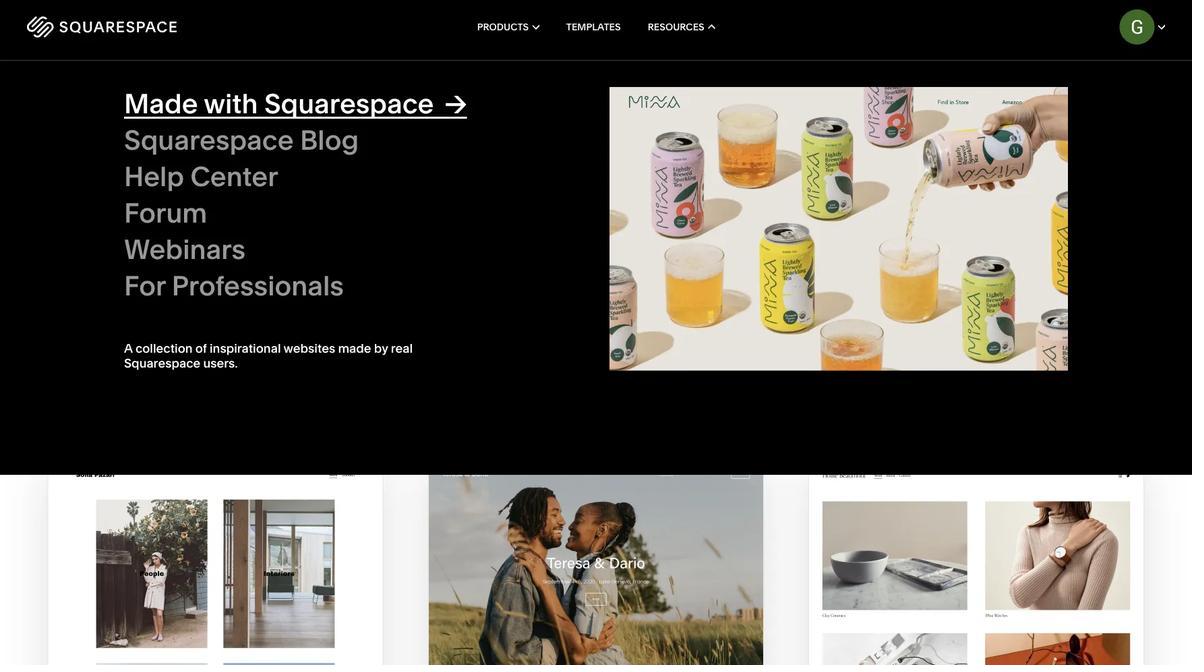 Task type: describe. For each thing, give the bounding box(es) containing it.
webinars
[[124, 232, 246, 265]]

& for beauty
[[231, 269, 237, 280]]

fitness
[[627, 228, 658, 240]]

an
[[1007, 80, 1020, 93]]

squarespace's
[[950, 93, 1025, 106]]

products
[[477, 21, 529, 33]]

professionals
[[172, 269, 344, 302]]

health & beauty
[[199, 269, 270, 280]]

make
[[48, 73, 137, 115]]

circle image
[[603, 87, 1062, 371]]

squarespace logo image
[[27, 16, 177, 38]]

responsive
[[810, 106, 867, 119]]

art & design link
[[199, 228, 268, 240]]

started.
[[999, 106, 1038, 119]]

with inside make any template yours with ease.
[[145, 107, 213, 149]]

portfolio
[[915, 80, 959, 93]]

nature & animals
[[627, 208, 703, 219]]

yours
[[48, 107, 137, 149]]

squarespace blog link
[[124, 123, 583, 160]]

forum
[[124, 196, 207, 229]]

1 a from the left
[[907, 80, 913, 93]]

resources button
[[648, 0, 715, 54]]

get
[[979, 106, 996, 119]]

whether
[[810, 80, 854, 93]]

personal
[[810, 93, 855, 106]]

templates link
[[567, 0, 621, 54]]

squarespace logo link
[[27, 16, 255, 38]]

made with squarespace
[[124, 87, 434, 120]]

memberships
[[68, 228, 130, 239]]

1 horizontal spatial you
[[886, 93, 905, 106]]

nature
[[627, 208, 656, 219]]

all
[[199, 208, 211, 219]]

popular
[[213, 188, 248, 199]]

decor
[[664, 188, 692, 199]]

health & beauty link
[[199, 269, 283, 280]]

home & decor link
[[627, 188, 705, 199]]

ease.
[[221, 107, 307, 149]]

templates
[[912, 106, 964, 119]]

or
[[1088, 80, 1098, 93]]

and
[[1099, 93, 1118, 106]]

personal & cv
[[199, 289, 262, 300]]

can
[[907, 93, 926, 106]]

make any template yours with ease.
[[48, 73, 362, 149]]

topic
[[199, 164, 224, 174]]

to
[[966, 106, 977, 119]]

start with pazari image
[[273, 651, 288, 665]]

website,
[[961, 80, 1004, 93]]

use
[[929, 93, 947, 106]]

2 a from the left
[[1101, 80, 1107, 93]]

with up squarespace blog help center
[[204, 87, 258, 120]]

home & decor
[[627, 188, 692, 199]]

store,
[[1056, 80, 1085, 93]]

dario image
[[429, 461, 764, 665]]

help
[[124, 160, 184, 193]]

0 horizontal spatial templates
[[213, 208, 259, 219]]

entertainment
[[342, 289, 404, 300]]

nature & animals link
[[627, 208, 716, 219]]

& for design
[[215, 228, 221, 240]]

0 horizontal spatial you
[[856, 80, 875, 93]]

online
[[1022, 80, 1054, 93]]

& for animals
[[659, 208, 665, 219]]

showcase image
[[610, 87, 1069, 374]]

pazari element
[[48, 461, 383, 665]]

squarespace blog help center
[[124, 123, 359, 193]]

designs
[[250, 188, 286, 199]]



Task type: vqa. For each thing, say whether or not it's contained in the screenshot.
Personal
yes



Task type: locate. For each thing, give the bounding box(es) containing it.
design
[[223, 228, 255, 240]]

1 vertical spatial squarespace
[[124, 123, 294, 156]]

1 horizontal spatial a
[[1101, 80, 1107, 93]]

& right home
[[656, 188, 662, 199]]

&
[[656, 188, 662, 199], [659, 208, 665, 219], [215, 228, 221, 240], [231, 269, 237, 280], [240, 289, 246, 300]]

a
[[907, 80, 913, 93], [1101, 80, 1107, 93]]

0 vertical spatial squarespace
[[264, 87, 434, 120]]

with
[[204, 87, 258, 120], [145, 107, 213, 149]]

resources
[[648, 21, 705, 33]]

blog
[[300, 123, 359, 156]]

all templates
[[199, 208, 259, 219]]

blog,
[[858, 93, 884, 106]]

popular designs link
[[199, 188, 286, 199]]

webinars link
[[124, 232, 583, 269]]

beauty
[[239, 269, 270, 280]]

products button
[[477, 0, 540, 54]]

center
[[191, 160, 278, 193]]

squarespace up topic
[[124, 123, 294, 156]]

art
[[199, 228, 213, 240]]

start with beaumont image
[[1049, 658, 1063, 665]]

you left 'need'
[[856, 80, 875, 93]]

you left can
[[886, 93, 905, 106]]

photography link
[[199, 248, 270, 260]]

for
[[124, 269, 166, 302]]

dario element
[[429, 461, 764, 665]]

0 vertical spatial templates
[[567, 21, 621, 33]]

forum link
[[124, 193, 583, 233]]

beaumont image
[[810, 461, 1144, 665]]

& for cv
[[240, 289, 246, 300]]

& left cv
[[240, 289, 246, 300]]

0 horizontal spatial a
[[907, 80, 913, 93]]

beaumont element
[[810, 461, 1144, 665]]

help center link
[[124, 160, 583, 196]]

customizable
[[1027, 93, 1096, 106]]

a right or at the top right
[[1101, 80, 1107, 93]]

need
[[878, 80, 904, 93]]

& right art
[[215, 228, 221, 240]]

entertainment link
[[342, 289, 418, 300]]

fitness link
[[627, 228, 672, 240]]

a right 'need'
[[907, 80, 913, 93]]

popular designs
[[213, 188, 286, 199]]

personal
[[199, 289, 238, 300]]

health
[[199, 269, 228, 280]]

& right nature on the top of the page
[[659, 208, 665, 219]]

with up topic
[[145, 107, 213, 149]]

all templates link
[[199, 208, 272, 219]]

squarespace
[[264, 87, 434, 120], [124, 123, 294, 156]]

webinars for professionals
[[124, 232, 344, 302]]

& for decor
[[656, 188, 662, 199]]

1 horizontal spatial templates
[[567, 21, 621, 33]]

you
[[856, 80, 875, 93], [886, 93, 905, 106]]

any
[[145, 73, 202, 115]]

start with dario image
[[651, 658, 666, 665]]

& right health
[[231, 269, 237, 280]]

for professionals link
[[124, 269, 583, 306]]

squarespace up the squarespace blog 'link' at the left top of page
[[264, 87, 434, 120]]

personal & cv link
[[199, 289, 275, 300]]

cv
[[249, 289, 262, 300]]

home
[[627, 188, 654, 199]]

whether you need a portfolio website, an online store, or a personal blog, you can use squarespace's customizable and responsive website templates to get started.
[[810, 80, 1118, 119]]

pazari image
[[48, 461, 383, 665]]

squarespace inside squarespace blog help center
[[124, 123, 294, 156]]

1 vertical spatial templates
[[213, 208, 259, 219]]

made
[[124, 87, 198, 120]]

→
[[445, 87, 467, 120]]

art & design
[[199, 228, 255, 240]]

template
[[210, 73, 355, 115]]

animals
[[667, 208, 703, 219]]

website
[[869, 106, 910, 119]]

templates
[[567, 21, 621, 33], [213, 208, 259, 219]]

photography
[[199, 248, 257, 260]]



